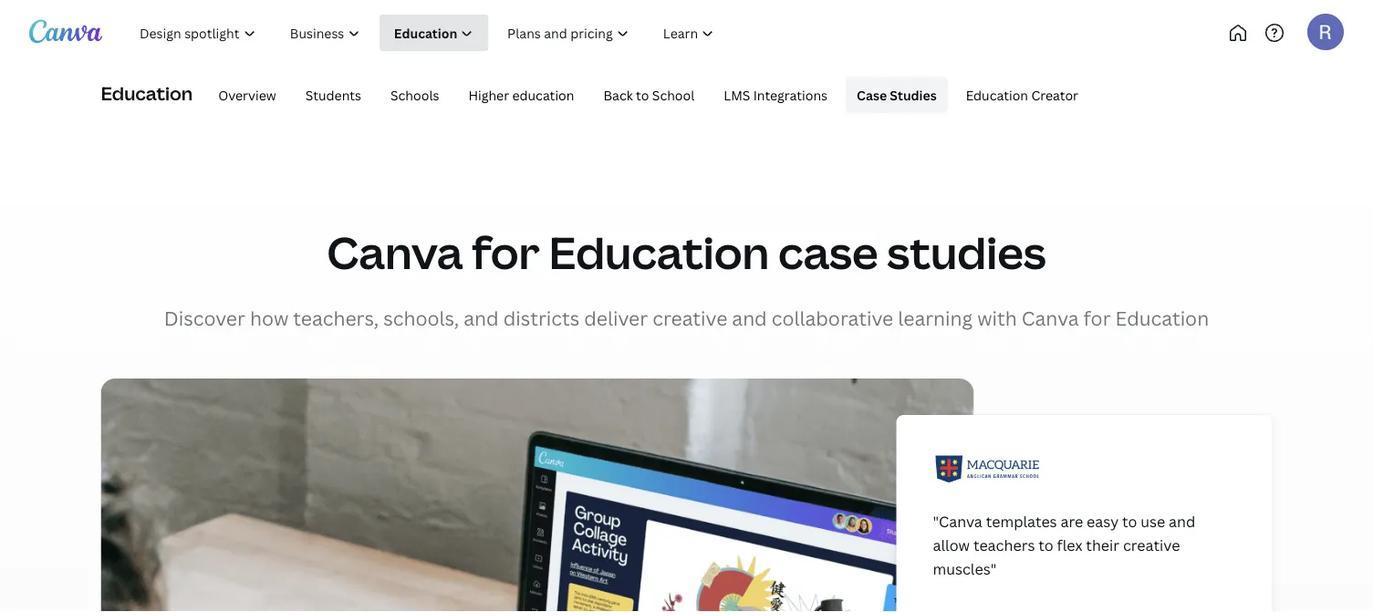 Task type: locate. For each thing, give the bounding box(es) containing it.
back
[[604, 86, 633, 103]]

1 vertical spatial creative
[[1123, 535, 1180, 555]]

1 horizontal spatial to
[[1039, 535, 1054, 555]]

1 vertical spatial to
[[1123, 512, 1137, 532]]

school
[[652, 86, 695, 103]]

overview link
[[207, 77, 287, 113]]

0 horizontal spatial to
[[636, 86, 649, 103]]

studies
[[890, 86, 937, 103]]

students link
[[294, 77, 372, 113]]

collaborative
[[772, 305, 894, 331]]

menu bar
[[200, 77, 1090, 113]]

1 vertical spatial canva
[[1022, 305, 1079, 331]]

1 horizontal spatial canva
[[1022, 305, 1079, 331]]

and
[[464, 305, 499, 331], [732, 305, 767, 331], [1169, 512, 1196, 532]]

menu bar containing overview
[[200, 77, 1090, 113]]

education
[[101, 80, 193, 105], [966, 86, 1029, 103], [549, 222, 769, 282], [1116, 305, 1209, 331]]

and inside "canva templates are easy to use and allow teachers to flex their creative muscles"
[[1169, 512, 1196, 532]]

with
[[978, 305, 1017, 331]]

creative
[[653, 305, 728, 331], [1123, 535, 1180, 555]]

lms
[[724, 86, 750, 103]]

their
[[1086, 535, 1120, 555]]

schools
[[391, 86, 439, 103]]

0 vertical spatial canva
[[327, 222, 463, 282]]

lms integrations link
[[713, 77, 839, 113]]

case studies link
[[846, 77, 948, 113]]

canva up "schools,"
[[327, 222, 463, 282]]

and left collaborative
[[732, 305, 767, 331]]

creative down canva for education case studies
[[653, 305, 728, 331]]

0 vertical spatial creative
[[653, 305, 728, 331]]

teachers,
[[293, 305, 379, 331]]

2 horizontal spatial and
[[1169, 512, 1196, 532]]

and right "schools,"
[[464, 305, 499, 331]]

0 vertical spatial for
[[472, 222, 540, 282]]

1 horizontal spatial creative
[[1123, 535, 1180, 555]]

"canva
[[933, 512, 983, 532]]

1 vertical spatial for
[[1084, 305, 1111, 331]]

lms integrations
[[724, 86, 828, 103]]

discover
[[164, 305, 245, 331]]

and right use
[[1169, 512, 1196, 532]]

education creator
[[966, 86, 1079, 103]]

schools link
[[380, 77, 450, 113]]

case
[[857, 86, 887, 103]]

canva
[[327, 222, 463, 282], [1022, 305, 1079, 331]]

education
[[512, 86, 574, 103]]

0 horizontal spatial and
[[464, 305, 499, 331]]

back to school
[[604, 86, 695, 103]]

creative down use
[[1123, 535, 1180, 555]]

how
[[250, 305, 289, 331]]

higher education
[[469, 86, 574, 103]]

to
[[636, 86, 649, 103], [1123, 512, 1137, 532], [1039, 535, 1054, 555]]

canva right "with"
[[1022, 305, 1079, 331]]

to left use
[[1123, 512, 1137, 532]]

education inside menu bar
[[966, 86, 1029, 103]]

case
[[778, 222, 878, 282]]

higher
[[469, 86, 509, 103]]

to right back
[[636, 86, 649, 103]]

2 horizontal spatial to
[[1123, 512, 1137, 532]]

schools,
[[384, 305, 459, 331]]

learning
[[898, 305, 973, 331]]

for
[[472, 222, 540, 282], [1084, 305, 1111, 331]]

flex
[[1057, 535, 1083, 555]]

to left the flex at the bottom of the page
[[1039, 535, 1054, 555]]

0 vertical spatial to
[[636, 86, 649, 103]]

higher education link
[[458, 77, 585, 113]]

1 horizontal spatial and
[[732, 305, 767, 331]]



Task type: describe. For each thing, give the bounding box(es) containing it.
0 horizontal spatial creative
[[653, 305, 728, 331]]

1 horizontal spatial for
[[1084, 305, 1111, 331]]

overview
[[218, 86, 276, 103]]

use
[[1141, 512, 1166, 532]]

creator
[[1032, 86, 1079, 103]]

deliver
[[584, 305, 648, 331]]

teachers
[[974, 535, 1035, 555]]

0 horizontal spatial for
[[472, 222, 540, 282]]

"canva templates are easy to use and allow teachers to flex their creative muscles"
[[933, 512, 1196, 578]]

education creator link
[[955, 77, 1090, 113]]

muscles"
[[933, 559, 997, 578]]

case studies
[[857, 86, 937, 103]]

studies
[[887, 222, 1047, 282]]

canva for education case studies
[[327, 222, 1047, 282]]

top level navigation element
[[124, 15, 792, 51]]

0 horizontal spatial canva
[[327, 222, 463, 282]]

back to school link
[[593, 77, 706, 113]]

allow
[[933, 535, 970, 555]]

easy
[[1087, 512, 1119, 532]]

integrations
[[754, 86, 828, 103]]

students
[[305, 86, 361, 103]]

discover how teachers, schools, and districts deliver creative and collaborative learning with canva for education
[[164, 305, 1209, 331]]

creative inside "canva templates are easy to use and allow teachers to flex their creative muscles"
[[1123, 535, 1180, 555]]

to inside menu bar
[[636, 86, 649, 103]]

2 vertical spatial to
[[1039, 535, 1054, 555]]

districts
[[503, 305, 580, 331]]

templates
[[986, 512, 1057, 532]]

are
[[1061, 512, 1083, 532]]



Task type: vqa. For each thing, say whether or not it's contained in the screenshot.
the leftmost for
yes



